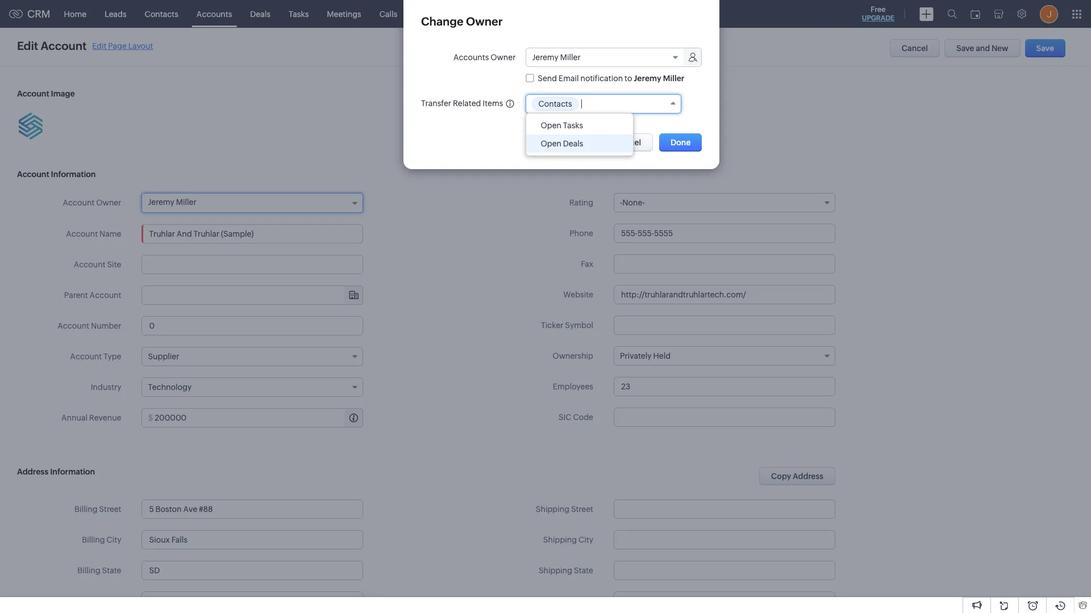 Task type: describe. For each thing, give the bounding box(es) containing it.
site
[[107, 260, 121, 269]]

2 horizontal spatial miller
[[663, 74, 684, 83]]

account down home
[[41, 39, 87, 52]]

crm
[[27, 8, 50, 20]]

campaigns
[[463, 9, 505, 18]]

transfer related items
[[421, 99, 503, 108]]

0 horizontal spatial jeremy miller
[[148, 198, 196, 207]]

tasks link
[[280, 0, 318, 28]]

done button
[[659, 134, 702, 152]]

save and new button
[[944, 39, 1020, 57]]

shipping for shipping code
[[538, 597, 571, 606]]

deals inside option
[[563, 139, 583, 148]]

send email notification to jeremy miller
[[538, 74, 684, 83]]

2 vertical spatial miller
[[176, 198, 196, 207]]

Jeremy Miller field
[[526, 48, 701, 66]]

leads
[[105, 9, 127, 18]]

account type
[[70, 352, 121, 361]]

type
[[103, 352, 121, 361]]

parent
[[64, 291, 88, 300]]

accounts link
[[187, 0, 241, 28]]

account name
[[66, 230, 121, 239]]

save and new
[[956, 44, 1008, 53]]

open deals option
[[526, 135, 633, 153]]

deals link
[[241, 0, 280, 28]]

accounts for accounts owner
[[453, 53, 489, 62]]

calls link
[[370, 0, 406, 28]]

calls
[[379, 9, 397, 18]]

state for shipping state
[[574, 567, 593, 576]]

shipping for shipping city
[[543, 536, 577, 545]]

accounts owner
[[453, 53, 516, 62]]

open deals
[[541, 139, 583, 148]]

account for account type
[[70, 352, 102, 361]]

reports
[[416, 9, 445, 18]]

account site
[[74, 260, 121, 269]]

account image
[[17, 89, 75, 98]]

revenue
[[89, 414, 121, 423]]

account for account information
[[17, 170, 49, 179]]

related
[[453, 99, 481, 108]]

edit page layout link
[[92, 41, 153, 50]]

0 vertical spatial contacts
[[145, 9, 178, 18]]

information for address
[[50, 468, 95, 477]]

sic
[[559, 413, 571, 422]]

ownership
[[553, 352, 593, 361]]

image image
[[17, 113, 44, 140]]

account for account name
[[66, 230, 98, 239]]

shipping for shipping state
[[539, 567, 572, 576]]

tasks inside option
[[563, 121, 583, 130]]

notification
[[580, 74, 623, 83]]

page
[[108, 41, 127, 50]]

home link
[[55, 0, 96, 28]]

free upgrade
[[862, 5, 894, 22]]

crm link
[[9, 8, 50, 20]]

account right parent
[[90, 291, 121, 300]]

billing city
[[82, 536, 121, 545]]

billing for billing code
[[77, 597, 100, 606]]

transfer
[[421, 99, 451, 108]]

billing street
[[75, 505, 121, 514]]

shipping state
[[539, 567, 593, 576]]

jeremy inside field
[[532, 53, 559, 62]]

account for account number
[[58, 322, 89, 331]]

new
[[992, 44, 1008, 53]]

contacts inside field
[[538, 99, 572, 109]]

open tasks
[[541, 121, 583, 130]]

employees
[[553, 382, 593, 392]]

free
[[871, 5, 886, 14]]

street for billing street
[[99, 505, 121, 514]]

owner for change owner
[[466, 15, 503, 28]]

state for billing state
[[102, 567, 121, 576]]

shipping city
[[543, 536, 593, 545]]

open for open deals
[[541, 139, 561, 148]]



Task type: vqa. For each thing, say whether or not it's contained in the screenshot.
ticker symbol
yes



Task type: locate. For each thing, give the bounding box(es) containing it.
open for open tasks
[[541, 121, 561, 130]]

1 open from the top
[[541, 121, 561, 130]]

0 vertical spatial cancel button
[[890, 39, 940, 57]]

code for shipping code
[[573, 597, 593, 606]]

information inside the address information copy address
[[50, 468, 95, 477]]

billing code
[[77, 597, 121, 606]]

miller
[[560, 53, 581, 62], [663, 74, 684, 83], [176, 198, 196, 207]]

1 horizontal spatial address
[[793, 472, 823, 481]]

deals down open tasks option
[[563, 139, 583, 148]]

image
[[51, 89, 75, 98]]

billing for billing state
[[77, 567, 100, 576]]

open tasks option
[[526, 117, 633, 135]]

done
[[671, 138, 691, 147]]

1 horizontal spatial street
[[571, 505, 593, 514]]

ticker
[[541, 321, 563, 330]]

list box
[[526, 114, 633, 156]]

city for shipping city
[[578, 536, 593, 545]]

symbol
[[565, 321, 593, 330]]

0 horizontal spatial deals
[[250, 9, 270, 18]]

items
[[483, 99, 503, 108]]

cancel for bottommost 'cancel' button
[[615, 138, 641, 147]]

code for sic code
[[573, 413, 593, 422]]

edit down crm link
[[17, 39, 38, 52]]

1 vertical spatial open
[[541, 139, 561, 148]]

information up billing street
[[50, 468, 95, 477]]

cancel
[[902, 44, 928, 53], [615, 138, 641, 147]]

account down image
[[17, 170, 49, 179]]

shipping down shipping street at the bottom of page
[[543, 536, 577, 545]]

rating
[[569, 198, 593, 207]]

account for account site
[[74, 260, 105, 269]]

1 state from the left
[[102, 567, 121, 576]]

account owner
[[63, 198, 121, 207]]

save
[[956, 44, 974, 53], [1036, 44, 1054, 53]]

code
[[573, 413, 593, 422], [101, 597, 121, 606], [573, 597, 593, 606]]

open
[[541, 121, 561, 130], [541, 139, 561, 148]]

cancel button
[[890, 39, 940, 57], [603, 134, 653, 152]]

2 vertical spatial jeremy
[[148, 198, 174, 207]]

0 horizontal spatial accounts
[[197, 9, 232, 18]]

0 horizontal spatial city
[[107, 536, 121, 545]]

2 city from the left
[[578, 536, 593, 545]]

2 save from the left
[[1036, 44, 1054, 53]]

code down shipping state
[[573, 597, 593, 606]]

jeremy miller inside field
[[532, 53, 581, 62]]

shipping down shipping state
[[538, 597, 571, 606]]

shipping street
[[536, 505, 593, 514]]

jeremy
[[532, 53, 559, 62], [634, 74, 661, 83], [148, 198, 174, 207]]

billing state
[[77, 567, 121, 576]]

billing up billing code
[[77, 567, 100, 576]]

1 vertical spatial contacts
[[538, 99, 572, 109]]

save button
[[1025, 39, 1066, 57]]

change
[[421, 15, 464, 28]]

contacts link
[[136, 0, 187, 28]]

1 vertical spatial jeremy miller
[[148, 198, 196, 207]]

account for account image
[[17, 89, 49, 98]]

open up "open deals"
[[541, 121, 561, 130]]

code down "billing state"
[[101, 597, 121, 606]]

0 vertical spatial cancel
[[902, 44, 928, 53]]

2 state from the left
[[574, 567, 593, 576]]

1 vertical spatial accounts
[[453, 53, 489, 62]]

account left image
[[17, 89, 49, 98]]

0 horizontal spatial save
[[956, 44, 974, 53]]

1 horizontal spatial deals
[[563, 139, 583, 148]]

accounts for accounts
[[197, 9, 232, 18]]

information up account owner
[[51, 170, 96, 179]]

annual
[[61, 414, 87, 423]]

billing for billing city
[[82, 536, 105, 545]]

edit left page
[[92, 41, 106, 50]]

save for save and new
[[956, 44, 974, 53]]

code right sic
[[573, 413, 593, 422]]

0 vertical spatial open
[[541, 121, 561, 130]]

1 city from the left
[[107, 536, 121, 545]]

street for shipping street
[[571, 505, 593, 514]]

0 horizontal spatial edit
[[17, 39, 38, 52]]

2 open from the top
[[541, 139, 561, 148]]

owner up name
[[96, 198, 121, 207]]

miller inside field
[[560, 53, 581, 62]]

cancel button down upgrade
[[890, 39, 940, 57]]

street up shipping city on the bottom
[[571, 505, 593, 514]]

1 street from the left
[[99, 505, 121, 514]]

owner for account owner
[[96, 198, 121, 207]]

tasks
[[289, 9, 309, 18], [563, 121, 583, 130]]

Contacts field
[[526, 94, 681, 114]]

0 horizontal spatial jeremy
[[148, 198, 174, 207]]

1 horizontal spatial jeremy
[[532, 53, 559, 62]]

0 horizontal spatial contacts
[[145, 9, 178, 18]]

0 horizontal spatial miller
[[176, 198, 196, 207]]

tasks right deals link
[[289, 9, 309, 18]]

upgrade
[[862, 14, 894, 22]]

1 vertical spatial cancel button
[[603, 134, 653, 152]]

1 horizontal spatial tasks
[[563, 121, 583, 130]]

owner up the items
[[491, 53, 516, 62]]

1 horizontal spatial miller
[[560, 53, 581, 62]]

account number
[[58, 322, 121, 331]]

leads link
[[96, 0, 136, 28]]

contacts up open tasks
[[538, 99, 572, 109]]

0 vertical spatial tasks
[[289, 9, 309, 18]]

1 horizontal spatial city
[[578, 536, 593, 545]]

reports link
[[406, 0, 454, 28]]

1 vertical spatial owner
[[491, 53, 516, 62]]

account left name
[[66, 230, 98, 239]]

change owner
[[421, 15, 503, 28]]

layout
[[128, 41, 153, 50]]

save inside button
[[956, 44, 974, 53]]

contacts
[[145, 9, 178, 18], [538, 99, 572, 109]]

shipping for shipping street
[[536, 505, 569, 514]]

phone
[[570, 229, 593, 238]]

and
[[976, 44, 990, 53]]

parent account
[[64, 291, 121, 300]]

2 vertical spatial owner
[[96, 198, 121, 207]]

0 vertical spatial miller
[[560, 53, 581, 62]]

city up shipping state
[[578, 536, 593, 545]]

None text field
[[614, 316, 835, 335], [142, 317, 363, 336], [614, 377, 835, 397], [155, 409, 363, 427], [142, 500, 363, 519], [614, 531, 835, 550], [614, 561, 835, 581], [614, 316, 835, 335], [142, 317, 363, 336], [614, 377, 835, 397], [155, 409, 363, 427], [142, 500, 363, 519], [614, 531, 835, 550], [614, 561, 835, 581]]

account down parent
[[58, 322, 89, 331]]

1 vertical spatial information
[[50, 468, 95, 477]]

1 horizontal spatial cancel button
[[890, 39, 940, 57]]

shipping code
[[538, 597, 593, 606]]

save right new
[[1036, 44, 1054, 53]]

save for save
[[1036, 44, 1054, 53]]

billing for billing street
[[75, 505, 97, 514]]

account left site
[[74, 260, 105, 269]]

street up billing city
[[99, 505, 121, 514]]

save inside 'button'
[[1036, 44, 1054, 53]]

contacts up layout
[[145, 9, 178, 18]]

None text field
[[581, 99, 666, 109], [614, 224, 835, 243], [142, 224, 363, 244], [614, 255, 835, 274], [142, 255, 363, 274], [614, 285, 835, 305], [614, 408, 835, 427], [614, 500, 835, 519], [142, 531, 363, 550], [142, 561, 363, 581], [142, 592, 363, 611], [614, 592, 835, 611], [581, 99, 666, 109], [614, 224, 835, 243], [142, 224, 363, 244], [614, 255, 835, 274], [142, 255, 363, 274], [614, 285, 835, 305], [614, 408, 835, 427], [614, 500, 835, 519], [142, 531, 363, 550], [142, 561, 363, 581], [142, 592, 363, 611], [614, 592, 835, 611]]

list box containing open tasks
[[526, 114, 633, 156]]

1 horizontal spatial accounts
[[453, 53, 489, 62]]

1 save from the left
[[956, 44, 974, 53]]

0 horizontal spatial cancel button
[[603, 134, 653, 152]]

1 horizontal spatial save
[[1036, 44, 1054, 53]]

1 vertical spatial tasks
[[563, 121, 583, 130]]

industry
[[91, 383, 121, 392]]

accounts
[[197, 9, 232, 18], [453, 53, 489, 62]]

open down open tasks
[[541, 139, 561, 148]]

2 street from the left
[[571, 505, 593, 514]]

ticker symbol
[[541, 321, 593, 330]]

accounts down change owner
[[453, 53, 489, 62]]

save left and
[[956, 44, 974, 53]]

1 horizontal spatial jeremy miller
[[532, 53, 581, 62]]

annual revenue
[[61, 414, 121, 423]]

1 vertical spatial jeremy
[[634, 74, 661, 83]]

to
[[625, 74, 632, 83]]

deals left tasks link
[[250, 9, 270, 18]]

2 horizontal spatial jeremy
[[634, 74, 661, 83]]

account left the type
[[70, 352, 102, 361]]

deals
[[250, 9, 270, 18], [563, 139, 583, 148]]

shipping up shipping city on the bottom
[[536, 505, 569, 514]]

account for account owner
[[63, 198, 95, 207]]

state down billing city
[[102, 567, 121, 576]]

name
[[99, 230, 121, 239]]

0 vertical spatial jeremy
[[532, 53, 559, 62]]

copy
[[771, 472, 791, 481]]

city
[[107, 536, 121, 545], [578, 536, 593, 545]]

edit
[[17, 39, 38, 52], [92, 41, 106, 50]]

copy address button
[[759, 468, 835, 486]]

code for billing code
[[101, 597, 121, 606]]

address
[[17, 468, 48, 477], [793, 472, 823, 481]]

account information
[[17, 170, 96, 179]]

0 horizontal spatial state
[[102, 567, 121, 576]]

shipping up shipping code
[[539, 567, 572, 576]]

0 horizontal spatial street
[[99, 505, 121, 514]]

1 horizontal spatial state
[[574, 567, 593, 576]]

owner
[[466, 15, 503, 28], [491, 53, 516, 62], [96, 198, 121, 207]]

state
[[102, 567, 121, 576], [574, 567, 593, 576]]

billing up billing city
[[75, 505, 97, 514]]

0 horizontal spatial tasks
[[289, 9, 309, 18]]

edit inside edit account edit page layout
[[92, 41, 106, 50]]

meetings link
[[318, 0, 370, 28]]

send
[[538, 74, 557, 83]]

campaigns link
[[454, 0, 514, 28]]

cancel for topmost 'cancel' button
[[902, 44, 928, 53]]

1 horizontal spatial edit
[[92, 41, 106, 50]]

website
[[563, 290, 593, 299]]

information for account
[[51, 170, 96, 179]]

meetings
[[327, 9, 361, 18]]

1 vertical spatial cancel
[[615, 138, 641, 147]]

accounts left deals link
[[197, 9, 232, 18]]

0 horizontal spatial cancel
[[615, 138, 641, 147]]

sic code
[[559, 413, 593, 422]]

number
[[91, 322, 121, 331]]

account
[[41, 39, 87, 52], [17, 89, 49, 98], [17, 170, 49, 179], [63, 198, 95, 207], [66, 230, 98, 239], [74, 260, 105, 269], [90, 291, 121, 300], [58, 322, 89, 331], [70, 352, 102, 361]]

billing
[[75, 505, 97, 514], [82, 536, 105, 545], [77, 567, 100, 576], [77, 597, 100, 606]]

email
[[559, 74, 579, 83]]

billing down billing street
[[82, 536, 105, 545]]

jeremy miller
[[532, 53, 581, 62], [148, 198, 196, 207]]

owner up accounts owner
[[466, 15, 503, 28]]

open inside option
[[541, 121, 561, 130]]

0 vertical spatial deals
[[250, 9, 270, 18]]

billing down "billing state"
[[77, 597, 100, 606]]

edit account edit page layout
[[17, 39, 153, 52]]

tasks up open deals option
[[563, 121, 583, 130]]

0 vertical spatial accounts
[[197, 9, 232, 18]]

owner for accounts owner
[[491, 53, 516, 62]]

0 vertical spatial jeremy miller
[[532, 53, 581, 62]]

1 horizontal spatial cancel
[[902, 44, 928, 53]]

shipping
[[536, 505, 569, 514], [543, 536, 577, 545], [539, 567, 572, 576], [538, 597, 571, 606]]

0 vertical spatial information
[[51, 170, 96, 179]]

city up "billing state"
[[107, 536, 121, 545]]

account up account name
[[63, 198, 95, 207]]

0 vertical spatial owner
[[466, 15, 503, 28]]

home
[[64, 9, 86, 18]]

cancel button down contacts field
[[603, 134, 653, 152]]

1 horizontal spatial contacts
[[538, 99, 572, 109]]

state down shipping city on the bottom
[[574, 567, 593, 576]]

1 vertical spatial deals
[[563, 139, 583, 148]]

0 horizontal spatial address
[[17, 468, 48, 477]]

city for billing city
[[107, 536, 121, 545]]

1 vertical spatial miller
[[663, 74, 684, 83]]

fax
[[581, 260, 593, 269]]

open inside option
[[541, 139, 561, 148]]

address information copy address
[[17, 468, 823, 481]]



